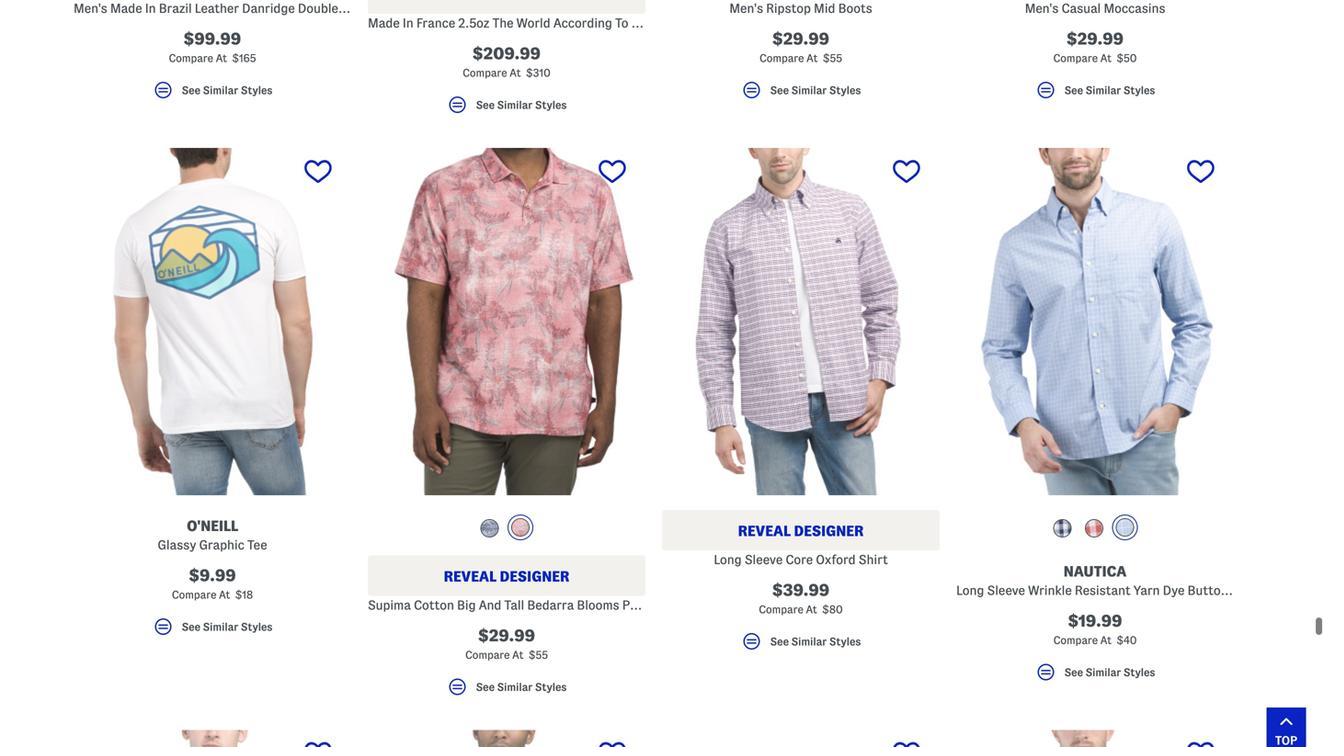 Task type: locate. For each thing, give the bounding box(es) containing it.
made
[[110, 2, 142, 15], [368, 16, 400, 30]]

$310
[[526, 67, 551, 79]]

see similar styles down tall
[[476, 682, 567, 693]]

designer up oxford
[[794, 523, 864, 540]]

long sleeve core oxford shirt
[[714, 553, 888, 567]]

arthur
[[631, 16, 670, 30]]

blueprint image
[[1053, 520, 1071, 538]]

oxfords
[[412, 2, 458, 15]]

men's left 'brazil' at top left
[[74, 2, 107, 15]]

$55 down mid
[[823, 53, 842, 64]]

1 vertical spatial long
[[956, 584, 984, 598]]

1 vertical spatial made
[[368, 16, 400, 30]]

2 horizontal spatial men's
[[1025, 2, 1059, 15]]

$29.99 down men's casual moccasins
[[1067, 30, 1124, 48]]

1 vertical spatial in
[[403, 16, 413, 30]]

designer up bedarra
[[500, 569, 570, 585]]

$9.99 compare at              $18
[[172, 567, 253, 601]]

graphic
[[199, 539, 244, 552]]

styles for see similar styles button within reveal designer made in france 2.5oz the world according to arthur eau de parfum $209.99 compare at              $310 element
[[535, 99, 567, 111]]

made left 'brazil' at top left
[[110, 2, 142, 15]]

styles inside johnston and murphy men's  made in brazil leather danridge double monk strap oxfords $99.99 compare at              $165 element
[[241, 85, 273, 96]]

long left wrinkle on the bottom
[[956, 584, 984, 598]]

$29.99 compare at              $55
[[760, 30, 842, 64], [465, 627, 548, 661]]

list box
[[476, 515, 537, 545], [1048, 515, 1142, 545]]

$29.99 compare at              $55 down men's ripstop mid boots
[[760, 30, 842, 64]]

compare down $39.99
[[759, 604, 803, 616]]

shirt right down
[[1266, 584, 1296, 598]]

see down and
[[476, 682, 495, 693]]

1 horizontal spatial sleeve
[[987, 584, 1025, 598]]

$29.99
[[772, 30, 829, 48], [1067, 30, 1124, 48], [478, 627, 535, 645]]

similar down $80
[[791, 636, 827, 648]]

see similar styles button down "$209.99 compare at              $310" in the top left of the page
[[368, 94, 646, 124]]

glassy graphic tee image
[[74, 148, 351, 496]]

0 horizontal spatial in
[[145, 2, 156, 15]]

compare down 'ripstop'
[[760, 53, 804, 64]]

similar down men's ripstop mid boots
[[791, 85, 827, 96]]

see down "$209.99 compare at              $310" in the top left of the page
[[476, 99, 495, 111]]

0 horizontal spatial made
[[110, 2, 142, 15]]

1 horizontal spatial designer
[[794, 523, 864, 540]]

reveal up 'big'
[[444, 569, 497, 585]]

nautica long sleeve wrinkle resistant yarn dye button down shirt
[[956, 564, 1296, 598]]

made in france 2.5oz the world according to arthur eau de parfum
[[368, 16, 758, 30]]

similar inside reveal designer long sleeve core oxford shirt $39.99 compare at              $80 element
[[791, 636, 827, 648]]

compare down $19.99
[[1053, 635, 1098, 647]]

men's for men's ripstop mid boots
[[729, 2, 763, 15]]

according
[[553, 16, 612, 30]]

sleeve left wrinkle on the bottom
[[987, 584, 1025, 598]]

see similar styles down $80
[[770, 636, 861, 648]]

1 vertical spatial shirt
[[1266, 584, 1296, 598]]

see similar styles inside sperry men's casual moccasins $29.99 compare at              $50 element
[[1064, 85, 1155, 96]]

compare down and
[[465, 650, 510, 661]]

reveal for $39.99
[[738, 523, 791, 540]]

list box inside reveal designer supima cotton big and tall bedarra blooms polo $29.99 compare at              $55 element
[[476, 515, 537, 545]]

shirt right oxford
[[859, 553, 888, 567]]

styles down boots
[[829, 85, 861, 96]]

styles down $165 on the top of page
[[241, 85, 273, 96]]

styles down $18 on the left bottom
[[241, 622, 273, 633]]

men's for men's  made in brazil leather danridge double monk strap oxfords
[[74, 2, 107, 15]]

styles inside lugz men's ripstop mid boots $29.99 compare at              $55 element
[[829, 85, 861, 96]]

see similar styles down '$40'
[[1064, 667, 1155, 679]]

compare down $9.99 at left bottom
[[172, 590, 216, 601]]

$29.99 inside $29.99 compare at              $50
[[1067, 30, 1124, 48]]

in
[[145, 2, 156, 15], [403, 16, 413, 30]]

similar down '$40'
[[1086, 667, 1121, 679]]

see similar styles down mid
[[770, 85, 861, 96]]

see similar styles button inside reveal designer supima cotton big and tall bedarra blooms polo $29.99 compare at              $55 element
[[368, 676, 646, 707]]

in down strap
[[403, 16, 413, 30]]

core
[[786, 553, 813, 567]]

0 vertical spatial $29.99 compare at              $55
[[760, 30, 842, 64]]

styles for see similar styles button in nautica long sleeve wrinkle resistant yarn dye button down shirt $19.99 compare at              $40 element
[[1124, 667, 1155, 679]]

similar down $165 on the top of page
[[203, 85, 238, 96]]

1 vertical spatial $29.99 compare at              $55
[[465, 627, 548, 661]]

men's ripstop mid boots
[[729, 2, 872, 15]]

$29.99 compare at              $55 down supima cotton big and tall bedarra blooms polo
[[465, 627, 548, 661]]

men's up parfum
[[729, 2, 763, 15]]

0 horizontal spatial list box
[[476, 515, 537, 545]]

strap
[[376, 2, 409, 15]]

mid
[[814, 2, 835, 15]]

similar down $50
[[1086, 85, 1121, 96]]

see down $29.99 compare at              $50
[[1064, 85, 1083, 96]]

see down the $19.99 compare at              $40
[[1064, 667, 1083, 679]]

0 horizontal spatial men's
[[74, 2, 107, 15]]

styles inside o'neill glassy graphic tee $9.99 compare at              $18 element
[[241, 622, 273, 633]]

similar down $310
[[497, 99, 533, 111]]

1 horizontal spatial in
[[403, 16, 413, 30]]

in left 'brazil' at top left
[[145, 2, 156, 15]]

1 vertical spatial reveal designer
[[444, 569, 570, 585]]

see similar styles down $165 on the top of page
[[182, 85, 273, 96]]

see similar styles button down $99.99 compare at              $165 at left
[[74, 79, 351, 110]]

oxford
[[816, 553, 856, 567]]

1 horizontal spatial made
[[368, 16, 400, 30]]

compare inside "$209.99 compare at              $310"
[[463, 67, 507, 79]]

0 horizontal spatial designer
[[500, 569, 570, 585]]

see similar styles button down the $19.99 compare at              $40
[[956, 662, 1234, 692]]

compare
[[169, 53, 213, 64], [760, 53, 804, 64], [1053, 53, 1098, 64], [463, 67, 507, 79], [172, 590, 216, 601], [759, 604, 803, 616], [1053, 635, 1098, 647], [465, 650, 510, 661]]

$29.99 down men's ripstop mid boots
[[772, 30, 829, 48]]

list box inside nautica long sleeve wrinkle resistant yarn dye button down shirt $19.99 compare at              $40 element
[[1048, 515, 1142, 545]]

reveal up core
[[738, 523, 791, 540]]

see down $39.99 compare at              $80
[[770, 636, 789, 648]]

shirt
[[859, 553, 888, 567], [1266, 584, 1296, 598]]

3 men's from the left
[[1025, 2, 1059, 15]]

see
[[182, 85, 200, 96], [770, 85, 789, 96], [1064, 85, 1083, 96], [476, 99, 495, 111], [182, 622, 200, 633], [770, 636, 789, 648], [1064, 667, 1083, 679], [476, 682, 495, 693]]

see similar styles
[[182, 85, 273, 96], [770, 85, 861, 96], [1064, 85, 1155, 96], [476, 99, 567, 111], [182, 622, 273, 633], [770, 636, 861, 648], [1064, 667, 1155, 679], [476, 682, 567, 693]]

1 horizontal spatial list box
[[1048, 515, 1142, 545]]

dockside blue image
[[480, 520, 499, 538]]

compare down the casual
[[1053, 53, 1098, 64]]

men's
[[74, 2, 107, 15], [729, 2, 763, 15], [1025, 2, 1059, 15]]

see similar styles inside reveal designer made in france 2.5oz the world according to arthur eau de parfum $209.99 compare at              $310 element
[[476, 99, 567, 111]]

styles for see similar styles button underneath men's ripstop mid boots
[[829, 85, 861, 96]]

1 men's from the left
[[74, 2, 107, 15]]

brazil
[[159, 2, 192, 15]]

1 horizontal spatial $29.99 compare at              $55
[[760, 30, 842, 64]]

0 horizontal spatial sleeve
[[745, 553, 783, 567]]

styles
[[241, 85, 273, 96], [829, 85, 861, 96], [1124, 85, 1155, 96], [535, 99, 567, 111], [241, 622, 273, 633], [829, 636, 861, 648], [1124, 667, 1155, 679], [535, 682, 567, 693]]

see inside nautica long sleeve wrinkle resistant yarn dye button down shirt $19.99 compare at              $40 element
[[1064, 667, 1083, 679]]

long left core
[[714, 553, 742, 567]]

styles inside reveal designer made in france 2.5oz the world according to arthur eau de parfum $209.99 compare at              $310 element
[[535, 99, 567, 111]]

$29.99 down supima cotton big and tall bedarra blooms polo
[[478, 627, 535, 645]]

sleeve inside "nautica long sleeve wrinkle resistant yarn dye button down shirt"
[[987, 584, 1025, 598]]

polo
[[622, 599, 647, 613]]

$209.99
[[473, 45, 541, 63]]

sleeve
[[745, 553, 783, 567], [987, 584, 1025, 598]]

$80
[[822, 604, 843, 616]]

compare inside the $19.99 compare at              $40
[[1053, 635, 1098, 647]]

cotton
[[414, 599, 454, 613]]

styles inside reveal designer supima cotton big and tall bedarra blooms polo $29.99 compare at              $55 element
[[535, 682, 567, 693]]

1 vertical spatial sleeve
[[987, 584, 1025, 598]]

see down $99.99 compare at              $165 at left
[[182, 85, 200, 96]]

monk
[[341, 2, 373, 15]]

see similar styles inside reveal designer long sleeve core oxford shirt $39.99 compare at              $80 element
[[770, 636, 861, 648]]

see down 'ripstop'
[[770, 85, 789, 96]]

sleeve left core
[[745, 553, 783, 567]]

see similar styles button down supima cotton big and tall bedarra blooms polo
[[368, 676, 646, 707]]

see down $9.99 compare at              $18
[[182, 622, 200, 633]]

see similar styles down $310
[[476, 99, 567, 111]]

o'neill glassy graphic tee
[[158, 518, 267, 552]]

down
[[1231, 584, 1263, 598]]

styles down $310
[[535, 99, 567, 111]]

compare down the $99.99
[[169, 53, 213, 64]]

0 vertical spatial designer
[[794, 523, 864, 540]]

long
[[714, 553, 742, 567], [956, 584, 984, 598]]

reveal designer made in france 2.5oz the world according to arthur eau de parfum $209.99 compare at              $310 element
[[368, 0, 758, 124]]

reveal
[[738, 523, 791, 540], [444, 569, 497, 585]]

$55
[[823, 53, 842, 64], [529, 650, 548, 661]]

see similar styles down $18 on the left bottom
[[182, 622, 273, 633]]

designer for $39.99
[[794, 523, 864, 540]]

similar inside nautica long sleeve wrinkle resistant yarn dye button down shirt $19.99 compare at              $40 element
[[1086, 667, 1121, 679]]

$99.99 compare at              $165
[[169, 30, 256, 64]]

2 horizontal spatial $29.99
[[1067, 30, 1124, 48]]

$55 down bedarra
[[529, 650, 548, 661]]

styles down '$40'
[[1124, 667, 1155, 679]]

see similar styles button down $29.99 compare at              $50
[[956, 79, 1234, 110]]

similar inside reveal designer made in france 2.5oz the world according to arthur eau de parfum $209.99 compare at              $310 element
[[497, 99, 533, 111]]

casual
[[1062, 2, 1101, 15]]

list box up nautica
[[1048, 515, 1142, 545]]

0 horizontal spatial reveal designer
[[444, 569, 570, 585]]

1 horizontal spatial reveal
[[738, 523, 791, 540]]

$165
[[232, 53, 256, 64]]

see similar styles button
[[74, 79, 351, 110], [662, 79, 940, 110], [956, 79, 1234, 110], [368, 94, 646, 124], [74, 616, 351, 647], [662, 631, 940, 661], [956, 662, 1234, 692], [368, 676, 646, 707]]

0 horizontal spatial long
[[714, 553, 742, 567]]

0 vertical spatial $55
[[823, 53, 842, 64]]

1 horizontal spatial long
[[956, 584, 984, 598]]

made down strap
[[368, 16, 400, 30]]

0 horizontal spatial $29.99 compare at              $55
[[465, 627, 548, 661]]

similar down $18 on the left bottom
[[203, 622, 238, 633]]

similar down tall
[[497, 682, 533, 693]]

nautica long sleeve wrinkle resistant yarn dye button down shirt $19.99 compare at              $40 element
[[956, 148, 1296, 692]]

1 horizontal spatial shirt
[[1266, 584, 1296, 598]]

reveal designer up "long sleeve core oxford shirt"
[[738, 523, 864, 540]]

0 vertical spatial sleeve
[[745, 553, 783, 567]]

1 horizontal spatial reveal designer
[[738, 523, 864, 540]]

de
[[697, 16, 712, 30]]

styles down $50
[[1124, 85, 1155, 96]]

$39.99
[[772, 582, 830, 600]]

0 horizontal spatial $55
[[529, 650, 548, 661]]

world
[[516, 16, 551, 30]]

see inside lugz men's ripstop mid boots $29.99 compare at              $55 element
[[770, 85, 789, 96]]

similar
[[203, 85, 238, 96], [791, 85, 827, 96], [1086, 85, 1121, 96], [497, 99, 533, 111], [203, 622, 238, 633], [791, 636, 827, 648], [1086, 667, 1121, 679], [497, 682, 533, 693]]

styles inside nautica long sleeve wrinkle resistant yarn dye button down shirt $19.99 compare at              $40 element
[[1124, 667, 1155, 679]]

$29.99 compare at              $55 inside lugz men's ripstop mid boots $29.99 compare at              $55 element
[[760, 30, 842, 64]]

styles inside sperry men's casual moccasins $29.99 compare at              $50 element
[[1124, 85, 1155, 96]]

parfum
[[715, 16, 758, 30]]

see similar styles inside johnston and murphy men's  made in brazil leather danridge double monk strap oxfords $99.99 compare at              $165 element
[[182, 85, 273, 96]]

1 vertical spatial reveal
[[444, 569, 497, 585]]

0 vertical spatial in
[[145, 2, 156, 15]]

ripstop
[[766, 2, 811, 15]]

list box up supima cotton big and tall bedarra blooms polo
[[476, 515, 537, 545]]

1 list box from the left
[[476, 515, 537, 545]]

styles inside reveal designer long sleeve core oxford shirt $39.99 compare at              $80 element
[[829, 636, 861, 648]]

see similar styles button inside johnston and murphy men's  made in brazil leather danridge double monk strap oxfords $99.99 compare at              $165 element
[[74, 79, 351, 110]]

1 horizontal spatial $29.99
[[772, 30, 829, 48]]

styles for see similar styles button under $9.99 compare at              $18
[[241, 622, 273, 633]]

2 list box from the left
[[1048, 515, 1142, 545]]

$19.99
[[1068, 613, 1122, 631]]

styles down $80
[[829, 636, 861, 648]]

see similar styles down $50
[[1064, 85, 1155, 96]]

see similar styles button down men's ripstop mid boots
[[662, 79, 940, 110]]

bedarra
[[527, 599, 574, 613]]

nautica
[[1064, 564, 1127, 580]]

sperry men's casual moccasins $29.99 compare at              $50 element
[[956, 0, 1234, 110]]

designer
[[794, 523, 864, 540], [500, 569, 570, 585]]

men's left the casual
[[1025, 2, 1059, 15]]

1 horizontal spatial men's
[[729, 2, 763, 15]]

1 vertical spatial $55
[[529, 650, 548, 661]]

0 horizontal spatial reveal
[[444, 569, 497, 585]]

styles for see similar styles button in reveal designer supima cotton big and tall bedarra blooms polo $29.99 compare at              $55 element
[[535, 682, 567, 693]]

0 horizontal spatial shirt
[[859, 553, 888, 567]]

0 vertical spatial reveal designer
[[738, 523, 864, 540]]

styles for see similar styles button underneath $29.99 compare at              $50
[[1124, 85, 1155, 96]]

see similar styles button inside reveal designer made in france 2.5oz the world according to arthur eau de parfum $209.99 compare at              $310 element
[[368, 94, 646, 124]]

2 men's from the left
[[729, 2, 763, 15]]

danridge
[[242, 2, 295, 15]]

reveal designer up supima cotton big and tall bedarra blooms polo
[[444, 569, 570, 585]]

men's for men's casual moccasins
[[1025, 2, 1059, 15]]

styles down bedarra
[[535, 682, 567, 693]]

yarn
[[1134, 584, 1160, 598]]

1 vertical spatial designer
[[500, 569, 570, 585]]

0 vertical spatial reveal
[[738, 523, 791, 540]]

compare down $209.99
[[463, 67, 507, 79]]

reveal designer
[[738, 523, 864, 540], [444, 569, 570, 585]]

$18
[[235, 590, 253, 601]]



Task type: describe. For each thing, give the bounding box(es) containing it.
boots
[[838, 2, 872, 15]]

supima cotton big and tall bedarra blooms polo
[[368, 599, 647, 613]]

$29.99 for ripstop
[[772, 30, 829, 48]]

$29.99 for casual
[[1067, 30, 1124, 48]]

france
[[416, 16, 455, 30]]

double
[[298, 2, 338, 15]]

johnston and murphy men's  made in brazil leather danridge double monk strap oxfords $99.99 compare at              $165 element
[[74, 0, 458, 110]]

$50
[[1117, 53, 1137, 64]]

see similar styles button inside nautica long sleeve wrinkle resistant yarn dye button down shirt $19.99 compare at              $40 element
[[956, 662, 1234, 692]]

coral image
[[1085, 520, 1103, 538]]

$40
[[1117, 635, 1137, 647]]

shirt inside "nautica long sleeve wrinkle resistant yarn dye button down shirt"
[[1266, 584, 1296, 598]]

and
[[479, 599, 501, 613]]

to
[[615, 16, 628, 30]]

see inside johnston and murphy men's  made in brazil leather danridge double monk strap oxfords $99.99 compare at              $165 element
[[182, 85, 200, 96]]

see similar styles inside o'neill glassy graphic tee $9.99 compare at              $18 element
[[182, 622, 273, 633]]

0 vertical spatial made
[[110, 2, 142, 15]]

see similar styles inside lugz men's ripstop mid boots $29.99 compare at              $55 element
[[770, 85, 861, 96]]

see inside reveal designer long sleeve core oxford shirt $39.99 compare at              $80 element
[[770, 636, 789, 648]]

see inside o'neill glassy graphic tee $9.99 compare at              $18 element
[[182, 622, 200, 633]]

supima cotton big and tall bedarra blooms polo image
[[368, 148, 646, 496]]

similar inside reveal designer supima cotton big and tall bedarra blooms polo $29.99 compare at              $55 element
[[497, 682, 533, 693]]

0 horizontal spatial $29.99
[[478, 627, 535, 645]]

similar inside lugz men's ripstop mid boots $29.99 compare at              $55 element
[[791, 85, 827, 96]]

dye
[[1163, 584, 1185, 598]]

styles for see similar styles button inside the johnston and murphy men's  made in brazil leather danridge double monk strap oxfords $99.99 compare at              $165 element
[[241, 85, 273, 96]]

see inside reveal designer made in france 2.5oz the world according to arthur eau de parfum $209.99 compare at              $310 element
[[476, 99, 495, 111]]

reveal for $29.99
[[444, 569, 497, 585]]

o'neill glassy graphic tee $9.99 compare at              $18 element
[[74, 148, 351, 647]]

resistant
[[1075, 584, 1131, 598]]

big
[[457, 599, 476, 613]]

$39.99 compare at              $80
[[759, 582, 843, 616]]

reveal designer long sleeve core oxford shirt $39.99 compare at              $80 element
[[662, 148, 940, 661]]

tee
[[247, 539, 267, 552]]

leather
[[195, 2, 239, 15]]

similar inside o'neill glassy graphic tee $9.99 compare at              $18 element
[[203, 622, 238, 633]]

button
[[1188, 584, 1228, 598]]

compare inside $9.99 compare at              $18
[[172, 590, 216, 601]]

$9.99
[[189, 567, 236, 585]]

see inside sperry men's casual moccasins $29.99 compare at              $50 element
[[1064, 85, 1083, 96]]

list box for nautica
[[1048, 515, 1142, 545]]

$209.99 compare at              $310
[[463, 45, 551, 79]]

see inside reveal designer supima cotton big and tall bedarra blooms polo $29.99 compare at              $55 element
[[476, 682, 495, 693]]

see similar styles button down $39.99 compare at              $80
[[662, 631, 940, 661]]

men's casual moccasins
[[1025, 2, 1165, 15]]

the
[[493, 16, 514, 30]]

tall
[[504, 599, 524, 613]]

supima
[[368, 599, 411, 613]]

meritage wine image
[[511, 519, 530, 537]]

men's  made in brazil leather danridge double monk strap oxfords
[[74, 2, 458, 15]]

$29.99 compare at              $50
[[1053, 30, 1137, 64]]

$99.99
[[184, 30, 241, 48]]

$29.99 compare at              $55 inside reveal designer supima cotton big and tall bedarra blooms polo $29.99 compare at              $55 element
[[465, 627, 548, 661]]

long inside "nautica long sleeve wrinkle resistant yarn dye button down shirt"
[[956, 584, 984, 598]]

eau
[[673, 16, 694, 30]]

compare inside $29.99 compare at              $50
[[1053, 53, 1098, 64]]

moccasins
[[1104, 2, 1165, 15]]

reveal designer supima cotton big and tall bedarra blooms polo $29.99 compare at              $55 element
[[368, 148, 647, 707]]

reveal designer for $39.99
[[738, 523, 864, 540]]

glassy
[[158, 539, 196, 552]]

1 horizontal spatial $55
[[823, 53, 842, 64]]

list box for $29.99
[[476, 515, 537, 545]]

designer for $29.99
[[500, 569, 570, 585]]

long sleeve wrinkle resistant yarn dye button down shirt image
[[956, 148, 1234, 496]]

2.5oz
[[458, 16, 490, 30]]

o'neill
[[187, 518, 238, 534]]

regatta image
[[1116, 519, 1134, 537]]

see similar styles inside reveal designer supima cotton big and tall bedarra blooms polo $29.99 compare at              $55 element
[[476, 682, 567, 693]]

see similar styles inside nautica long sleeve wrinkle resistant yarn dye button down shirt $19.99 compare at              $40 element
[[1064, 667, 1155, 679]]

similar inside sperry men's casual moccasins $29.99 compare at              $50 element
[[1086, 85, 1121, 96]]

$19.99 compare at              $40
[[1053, 613, 1137, 647]]

similar inside johnston and murphy men's  made in brazil leather danridge double monk strap oxfords $99.99 compare at              $165 element
[[203, 85, 238, 96]]

compare inside $99.99 compare at              $165
[[169, 53, 213, 64]]

reveal designer for $29.99
[[444, 569, 570, 585]]

blooms
[[577, 599, 619, 613]]

styles for see similar styles button underneath $39.99 compare at              $80
[[829, 636, 861, 648]]

0 vertical spatial long
[[714, 553, 742, 567]]

see similar styles button down $9.99 compare at              $18
[[74, 616, 351, 647]]

wrinkle
[[1028, 584, 1072, 598]]

lugz men's ripstop mid boots $29.99 compare at              $55 element
[[662, 0, 940, 110]]

0 vertical spatial shirt
[[859, 553, 888, 567]]

long sleeve core oxford shirt image
[[662, 148, 940, 496]]

compare inside $39.99 compare at              $80
[[759, 604, 803, 616]]



Task type: vqa. For each thing, say whether or not it's contained in the screenshot.
'Dye'
yes



